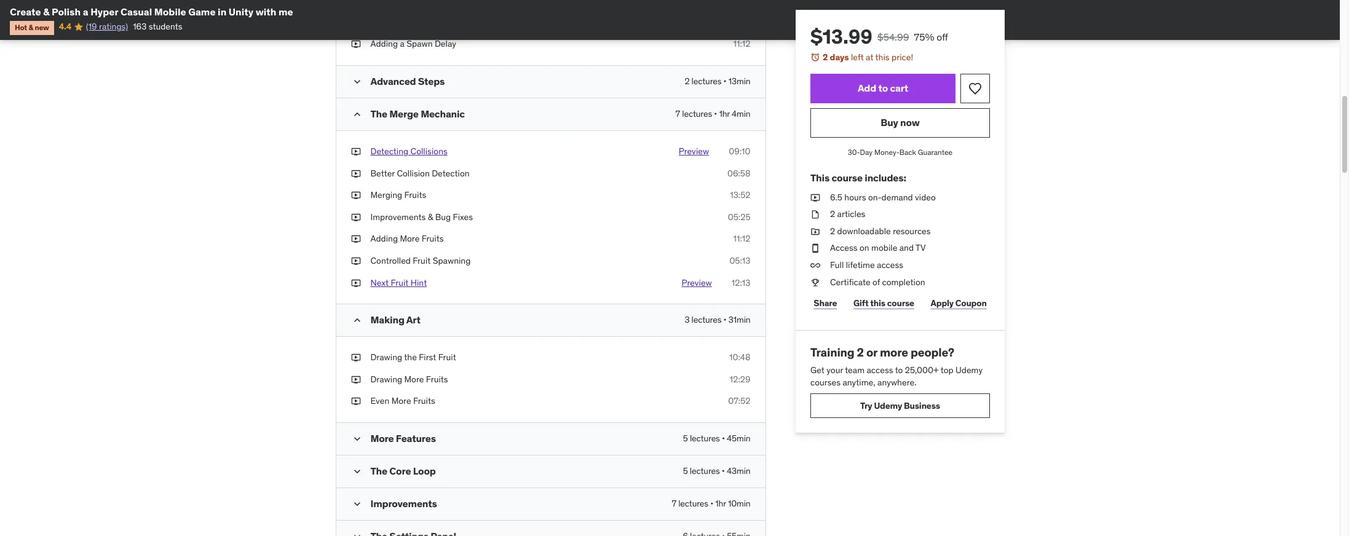 Task type: locate. For each thing, give the bounding box(es) containing it.
• left 45min
[[722, 433, 725, 444]]

mechanic
[[421, 108, 465, 120]]

course
[[832, 172, 863, 184], [887, 298, 914, 309]]

0 vertical spatial the
[[371, 108, 388, 120]]

0 vertical spatial drawing
[[371, 352, 402, 363]]

1 drawing from the top
[[371, 352, 402, 363]]

improvements down merging fruits
[[371, 212, 426, 223]]

this right the 'gift'
[[870, 298, 885, 309]]

1 horizontal spatial a
[[400, 38, 405, 49]]

anywhere.
[[877, 377, 917, 388]]

the for the merge mechanic
[[371, 108, 388, 120]]

0 horizontal spatial course
[[832, 172, 863, 184]]

drawing left the on the left bottom of page
[[371, 352, 402, 363]]

2 vertical spatial fruit
[[438, 352, 456, 363]]

1 vertical spatial adding
[[371, 233, 398, 244]]

2 horizontal spatial fruit
[[438, 352, 456, 363]]

& for hot
[[29, 23, 33, 32]]

small image for more
[[351, 433, 363, 445]]

2 vertical spatial &
[[428, 212, 433, 223]]

1 horizontal spatial fruit
[[413, 255, 431, 266]]

1 small image from the top
[[351, 76, 363, 88]]

1 vertical spatial the
[[371, 465, 388, 477]]

lectures right 3 on the right bottom of page
[[692, 314, 722, 326]]

2 5 from the top
[[683, 466, 688, 477]]

0 horizontal spatial to
[[878, 82, 888, 94]]

fruits down collision
[[404, 190, 426, 201]]

fruit up hint
[[413, 255, 431, 266]]

2 horizontal spatial &
[[428, 212, 433, 223]]

1 vertical spatial 1hr
[[716, 498, 726, 509]]

0 horizontal spatial a
[[83, 6, 88, 18]]

a up (19
[[83, 6, 88, 18]]

drawing up even
[[371, 374, 402, 385]]

fruits for adding more fruits
[[422, 233, 444, 244]]

xsmall image
[[351, 38, 361, 50], [351, 146, 361, 158], [351, 212, 361, 224], [810, 260, 820, 272], [351, 277, 361, 289]]

small image for the merge mechanic
[[351, 108, 363, 121]]

hot & new
[[15, 23, 49, 32]]

small image
[[351, 108, 363, 121], [351, 314, 363, 327], [351, 466, 363, 478], [351, 531, 363, 536]]

13:52
[[730, 190, 751, 201]]

fruit right first
[[438, 352, 456, 363]]

fruits down "drawing more fruits"
[[413, 396, 435, 407]]

5 up 7 lectures • 1hr 10min
[[683, 466, 688, 477]]

0 vertical spatial to
[[878, 82, 888, 94]]

fruits for even more fruits
[[413, 396, 435, 407]]

certificate
[[830, 277, 870, 288]]

course up hours
[[832, 172, 863, 184]]

the for the core loop
[[371, 465, 388, 477]]

coupon
[[955, 298, 987, 309]]

1hr left 4min
[[719, 108, 730, 119]]

udemy right top
[[956, 365, 983, 376]]

1hr for improvements
[[716, 498, 726, 509]]

xsmall image
[[351, 168, 361, 180], [351, 190, 361, 202], [810, 192, 820, 204], [810, 209, 820, 221], [810, 226, 820, 238], [351, 233, 361, 245], [810, 243, 820, 255], [351, 255, 361, 267], [810, 277, 820, 289], [351, 352, 361, 364], [351, 374, 361, 386], [351, 396, 361, 408]]

create
[[10, 6, 41, 18]]

better collision detection
[[371, 168, 470, 179]]

lectures for core
[[690, 466, 720, 477]]

udemy right try
[[874, 400, 902, 411]]

small image for making art
[[351, 314, 363, 327]]

1 horizontal spatial &
[[43, 6, 49, 18]]

11:12 up 05:13
[[734, 233, 751, 244]]

add to cart
[[858, 82, 908, 94]]

buy
[[881, 116, 898, 129]]

2 up 7 lectures • 1hr 4min
[[685, 76, 690, 87]]

1 vertical spatial improvements
[[371, 498, 437, 510]]

lectures up 7 lectures • 1hr 10min
[[690, 466, 720, 477]]

2 left or
[[857, 345, 864, 360]]

• for merge
[[714, 108, 717, 119]]

lectures for features
[[690, 433, 720, 444]]

1 horizontal spatial udemy
[[956, 365, 983, 376]]

access down or
[[867, 365, 893, 376]]

people?
[[911, 345, 954, 360]]

try udemy business
[[860, 400, 940, 411]]

next
[[371, 277, 389, 288]]

4.4
[[59, 21, 72, 32]]

45min
[[727, 433, 751, 444]]

0 vertical spatial course
[[832, 172, 863, 184]]

adding up controlled
[[371, 233, 398, 244]]

0 horizontal spatial udemy
[[874, 400, 902, 411]]

1 horizontal spatial course
[[887, 298, 914, 309]]

1 adding from the top
[[371, 38, 398, 49]]

2 small image from the top
[[351, 433, 363, 445]]

xsmall image for 11:12
[[351, 38, 361, 50]]

downloadable
[[837, 226, 891, 237]]

more up controlled fruit spawning
[[400, 233, 420, 244]]

this inside gift this course link
[[870, 298, 885, 309]]

training 2 or more people? get your team access to 25,000+ top udemy courses anytime, anywhere.
[[810, 345, 983, 388]]

gift
[[853, 298, 868, 309]]

a left spawn
[[400, 38, 405, 49]]

xsmall image for 05:25
[[351, 212, 361, 224]]

access down mobile
[[877, 260, 903, 271]]

• left 13min
[[724, 76, 727, 87]]

• left 10min
[[711, 498, 714, 509]]

a
[[83, 6, 88, 18], [400, 38, 405, 49]]

fruit inside button
[[391, 277, 409, 288]]

2 the from the top
[[371, 465, 388, 477]]

11:12
[[734, 38, 751, 49], [734, 233, 751, 244]]

2
[[823, 52, 828, 63], [685, 76, 690, 87], [830, 209, 835, 220], [830, 226, 835, 237], [857, 345, 864, 360]]

1 vertical spatial fruit
[[391, 277, 409, 288]]

spawning
[[433, 255, 471, 266]]

course down completion
[[887, 298, 914, 309]]

more right even
[[392, 396, 411, 407]]

merging fruits
[[371, 190, 426, 201]]

0 vertical spatial 1hr
[[719, 108, 730, 119]]

casual
[[121, 6, 152, 18]]

1 vertical spatial 11:12
[[734, 233, 751, 244]]

3 lectures • 31min
[[685, 314, 751, 326]]

left
[[851, 52, 864, 63]]

0 vertical spatial small image
[[351, 76, 363, 88]]

(19
[[86, 21, 97, 32]]

&
[[43, 6, 49, 18], [29, 23, 33, 32], [428, 212, 433, 223]]

5 up 5 lectures • 43min
[[683, 433, 688, 444]]

2 for 2 articles
[[830, 209, 835, 220]]

& up new
[[43, 6, 49, 18]]

0 horizontal spatial fruit
[[391, 277, 409, 288]]

access
[[877, 260, 903, 271], [867, 365, 893, 376]]

2 vertical spatial small image
[[351, 498, 363, 511]]

11:12 for adding more fruits
[[734, 233, 751, 244]]

2 adding from the top
[[371, 233, 398, 244]]

& left bug
[[428, 212, 433, 223]]

better
[[371, 168, 395, 179]]

this
[[875, 52, 890, 63], [870, 298, 885, 309]]

lectures left 13min
[[692, 76, 722, 87]]

more for drawing
[[404, 374, 424, 385]]

7 for improvements
[[672, 498, 677, 509]]

now
[[900, 116, 920, 129]]

more features
[[371, 432, 436, 445]]

the core loop
[[371, 465, 436, 477]]

5 lectures • 45min
[[683, 433, 751, 444]]

1 horizontal spatial to
[[895, 365, 903, 376]]

1 vertical spatial &
[[29, 23, 33, 32]]

to
[[878, 82, 888, 94], [895, 365, 903, 376]]

0 vertical spatial 5
[[683, 433, 688, 444]]

7 lectures • 1hr 10min
[[672, 498, 751, 509]]

fruits down bug
[[422, 233, 444, 244]]

1 vertical spatial preview
[[682, 277, 712, 288]]

0 vertical spatial udemy
[[956, 365, 983, 376]]

small image for the core loop
[[351, 466, 363, 478]]

3 small image from the top
[[351, 466, 363, 478]]

2 11:12 from the top
[[734, 233, 751, 244]]

controlled fruit spawning
[[371, 255, 471, 266]]

the left core
[[371, 465, 388, 477]]

to left cart
[[878, 82, 888, 94]]

1 vertical spatial 5
[[683, 466, 688, 477]]

43min
[[727, 466, 751, 477]]

courses
[[810, 377, 841, 388]]

1 vertical spatial course
[[887, 298, 914, 309]]

5
[[683, 433, 688, 444], [683, 466, 688, 477]]

spawn
[[407, 38, 433, 49]]

• left 4min
[[714, 108, 717, 119]]

drawing
[[371, 352, 402, 363], [371, 374, 402, 385]]

preview
[[679, 146, 709, 157], [682, 277, 712, 288]]

try
[[860, 400, 872, 411]]

1 vertical spatial udemy
[[874, 400, 902, 411]]

•
[[724, 76, 727, 87], [714, 108, 717, 119], [724, 314, 727, 326], [722, 433, 725, 444], [722, 466, 725, 477], [711, 498, 714, 509]]

1 vertical spatial drawing
[[371, 374, 402, 385]]

of
[[873, 277, 880, 288]]

more down drawing the first fruit
[[404, 374, 424, 385]]

0 vertical spatial 7
[[676, 108, 680, 119]]

2 down 6.5
[[830, 209, 835, 220]]

improvements down "the core loop"
[[371, 498, 437, 510]]

0 vertical spatial &
[[43, 6, 49, 18]]

improvements
[[371, 212, 426, 223], [371, 498, 437, 510]]

articles
[[837, 209, 865, 220]]

1 vertical spatial small image
[[351, 433, 363, 445]]

1 vertical spatial 7
[[672, 498, 677, 509]]

1hr
[[719, 108, 730, 119], [716, 498, 726, 509]]

merge
[[390, 108, 419, 120]]

1 vertical spatial this
[[870, 298, 885, 309]]

fruits down first
[[426, 374, 448, 385]]

completion
[[882, 277, 925, 288]]

1hr left 10min
[[716, 498, 726, 509]]

6.5 hours on-demand video
[[830, 192, 936, 203]]

1 11:12 from the top
[[734, 38, 751, 49]]

2 for 2 downloadable resources
[[830, 226, 835, 237]]

1 vertical spatial access
[[867, 365, 893, 376]]

2 drawing from the top
[[371, 374, 402, 385]]

1 small image from the top
[[351, 108, 363, 121]]

gift this course link
[[850, 291, 918, 316]]

2 improvements from the top
[[371, 498, 437, 510]]

to up anywhere.
[[895, 365, 903, 376]]

adding left spawn
[[371, 38, 398, 49]]

even more fruits
[[371, 396, 435, 407]]

75%
[[914, 31, 934, 43]]

1 vertical spatial to
[[895, 365, 903, 376]]

preview down 7 lectures • 1hr 4min
[[679, 146, 709, 157]]

0 vertical spatial improvements
[[371, 212, 426, 223]]

2 right alarm image in the right top of the page
[[823, 52, 828, 63]]

2 for 2 lectures • 13min
[[685, 76, 690, 87]]

1 improvements from the top
[[371, 212, 426, 223]]

the left merge
[[371, 108, 388, 120]]

certificate of completion
[[830, 277, 925, 288]]

0 vertical spatial adding
[[371, 38, 398, 49]]

0 horizontal spatial &
[[29, 23, 33, 32]]

fruit left hint
[[391, 277, 409, 288]]

lectures down 2 lectures • 13min
[[682, 108, 712, 119]]

0 vertical spatial fruit
[[413, 255, 431, 266]]

lectures left 45min
[[690, 433, 720, 444]]

on-
[[868, 192, 882, 203]]

& right the hot
[[29, 23, 33, 32]]

lectures
[[692, 76, 722, 87], [682, 108, 712, 119], [692, 314, 722, 326], [690, 433, 720, 444], [690, 466, 720, 477], [679, 498, 709, 509]]

small image
[[351, 76, 363, 88], [351, 433, 363, 445], [351, 498, 363, 511]]

add to cart button
[[810, 74, 956, 103]]

2 small image from the top
[[351, 314, 363, 327]]

2 up access
[[830, 226, 835, 237]]

and
[[899, 243, 914, 254]]

06:58
[[728, 168, 751, 179]]

• left 43min on the right of the page
[[722, 466, 725, 477]]

0 vertical spatial 11:12
[[734, 38, 751, 49]]

top
[[941, 365, 954, 376]]

3 small image from the top
[[351, 498, 363, 511]]

4 small image from the top
[[351, 531, 363, 536]]

1 the from the top
[[371, 108, 388, 120]]

3
[[685, 314, 690, 326]]

12:13
[[732, 277, 751, 288]]

$54.99
[[877, 31, 909, 43]]

alarm image
[[810, 52, 820, 62]]

11:12 up 13min
[[734, 38, 751, 49]]

• left '31min'
[[724, 314, 727, 326]]

hyper
[[90, 6, 118, 18]]

lectures for steps
[[692, 76, 722, 87]]

preview up 3 on the right bottom of page
[[682, 277, 712, 288]]

buy now
[[881, 116, 920, 129]]

1 5 from the top
[[683, 433, 688, 444]]

this right at
[[875, 52, 890, 63]]



Task type: vqa. For each thing, say whether or not it's contained in the screenshot.


Task type: describe. For each thing, give the bounding box(es) containing it.
1hr for the merge mechanic
[[719, 108, 730, 119]]

drawing for drawing more fruits
[[371, 374, 402, 385]]

fruits for drawing more fruits
[[426, 374, 448, 385]]

small image for advanced
[[351, 76, 363, 88]]

full lifetime access
[[830, 260, 903, 271]]

• for core
[[722, 466, 725, 477]]

core
[[390, 465, 411, 477]]

drawing more fruits
[[371, 374, 448, 385]]

includes:
[[865, 172, 906, 184]]

anytime,
[[843, 377, 875, 388]]

lectures for merge
[[682, 108, 712, 119]]

resources
[[893, 226, 931, 237]]

this course includes:
[[810, 172, 906, 184]]

cart
[[890, 82, 908, 94]]

31min
[[729, 314, 751, 326]]

advanced
[[371, 75, 416, 87]]

price!
[[892, 52, 913, 63]]

$13.99
[[810, 24, 872, 49]]

or
[[866, 345, 877, 360]]

hot
[[15, 23, 27, 32]]

improvements for improvements
[[371, 498, 437, 510]]

share
[[814, 298, 837, 309]]

adding more fruits
[[371, 233, 444, 244]]

improvements for improvements & bug fixes
[[371, 212, 426, 223]]

1 vertical spatial a
[[400, 38, 405, 49]]

0 vertical spatial this
[[875, 52, 890, 63]]

05:13
[[730, 255, 751, 266]]

the
[[404, 352, 417, 363]]

in
[[218, 6, 227, 18]]

2 for 2 days left at this price!
[[823, 52, 828, 63]]

steps
[[418, 75, 445, 87]]

07:52
[[728, 396, 751, 407]]

fruit for next
[[391, 277, 409, 288]]

students
[[149, 21, 182, 32]]

buy now button
[[810, 108, 990, 138]]

making
[[371, 314, 405, 326]]

apply coupon
[[931, 298, 987, 309]]

xsmall image for preview
[[351, 277, 361, 289]]

game
[[188, 6, 216, 18]]

create & polish a hyper casual mobile game in unity with me
[[10, 6, 293, 18]]

get
[[810, 365, 824, 376]]

lectures down 5 lectures • 43min
[[679, 498, 709, 509]]

(19 ratings)
[[86, 21, 128, 32]]

the merge mechanic
[[371, 108, 465, 120]]

2 lectures • 13min
[[685, 76, 751, 87]]

163
[[133, 21, 147, 32]]

05:25
[[728, 212, 751, 223]]

& for improvements
[[428, 212, 433, 223]]

7 lectures • 1hr 4min
[[676, 108, 751, 119]]

full
[[830, 260, 844, 271]]

0 vertical spatial a
[[83, 6, 88, 18]]

detection
[[432, 168, 470, 179]]

• for features
[[722, 433, 725, 444]]

access
[[830, 243, 858, 254]]

more for even
[[392, 396, 411, 407]]

lectures for art
[[692, 314, 722, 326]]

4min
[[732, 108, 751, 119]]

team
[[845, 365, 865, 376]]

controlled
[[371, 255, 411, 266]]

13min
[[729, 76, 751, 87]]

training
[[810, 345, 854, 360]]

bug
[[435, 212, 451, 223]]

detecting collisions button
[[371, 146, 448, 158]]

30-day money-back guarantee
[[848, 147, 953, 157]]

adding for adding a spawn delay
[[371, 38, 398, 49]]

apply coupon button
[[927, 291, 990, 316]]

• for steps
[[724, 76, 727, 87]]

• for art
[[724, 314, 727, 326]]

adding for adding more fruits
[[371, 233, 398, 244]]

11:12 for adding a spawn delay
[[734, 38, 751, 49]]

0 vertical spatial access
[[877, 260, 903, 271]]

xsmall image for 09:10
[[351, 146, 361, 158]]

2 inside training 2 or more people? get your team access to 25,000+ top udemy courses anytime, anywhere.
[[857, 345, 864, 360]]

drawing for drawing the first fruit
[[371, 352, 402, 363]]

even
[[371, 396, 390, 407]]

hint
[[411, 277, 427, 288]]

this
[[810, 172, 830, 184]]

25,000+
[[905, 365, 939, 376]]

more left features
[[371, 432, 394, 445]]

& for create
[[43, 6, 49, 18]]

2 articles
[[830, 209, 865, 220]]

adding a spawn delay
[[371, 38, 456, 49]]

drawing the first fruit
[[371, 352, 456, 363]]

collision
[[397, 168, 430, 179]]

5 for the core loop
[[683, 466, 688, 477]]

add
[[858, 82, 876, 94]]

mobile
[[154, 6, 186, 18]]

udemy inside training 2 or more people? get your team access to 25,000+ top udemy courses anytime, anywhere.
[[956, 365, 983, 376]]

163 students
[[133, 21, 182, 32]]

30-
[[848, 147, 860, 157]]

new
[[35, 23, 49, 32]]

0 vertical spatial preview
[[679, 146, 709, 157]]

unity
[[229, 6, 253, 18]]

more for adding
[[400, 233, 420, 244]]

with
[[256, 6, 276, 18]]

to inside training 2 or more people? get your team access to 25,000+ top udemy courses anytime, anywhere.
[[895, 365, 903, 376]]

days
[[830, 52, 849, 63]]

ratings)
[[99, 21, 128, 32]]

next fruit hint button
[[371, 277, 427, 289]]

collisions
[[411, 146, 448, 157]]

5 lectures • 43min
[[683, 466, 751, 477]]

2 days left at this price!
[[823, 52, 913, 63]]

5 for more features
[[683, 433, 688, 444]]

wishlist image
[[968, 81, 983, 96]]

7 for the merge mechanic
[[676, 108, 680, 119]]

improvements & bug fixes
[[371, 212, 473, 223]]

off
[[937, 31, 948, 43]]

at
[[866, 52, 873, 63]]

fruit for controlled
[[413, 255, 431, 266]]

09:10
[[729, 146, 751, 157]]

features
[[396, 432, 436, 445]]

demand
[[882, 192, 913, 203]]

access inside training 2 or more people? get your team access to 25,000+ top udemy courses anytime, anywhere.
[[867, 365, 893, 376]]

to inside button
[[878, 82, 888, 94]]

day
[[860, 147, 873, 157]]

try udemy business link
[[810, 394, 990, 418]]

detecting collisions
[[371, 146, 448, 157]]

business
[[904, 400, 940, 411]]



